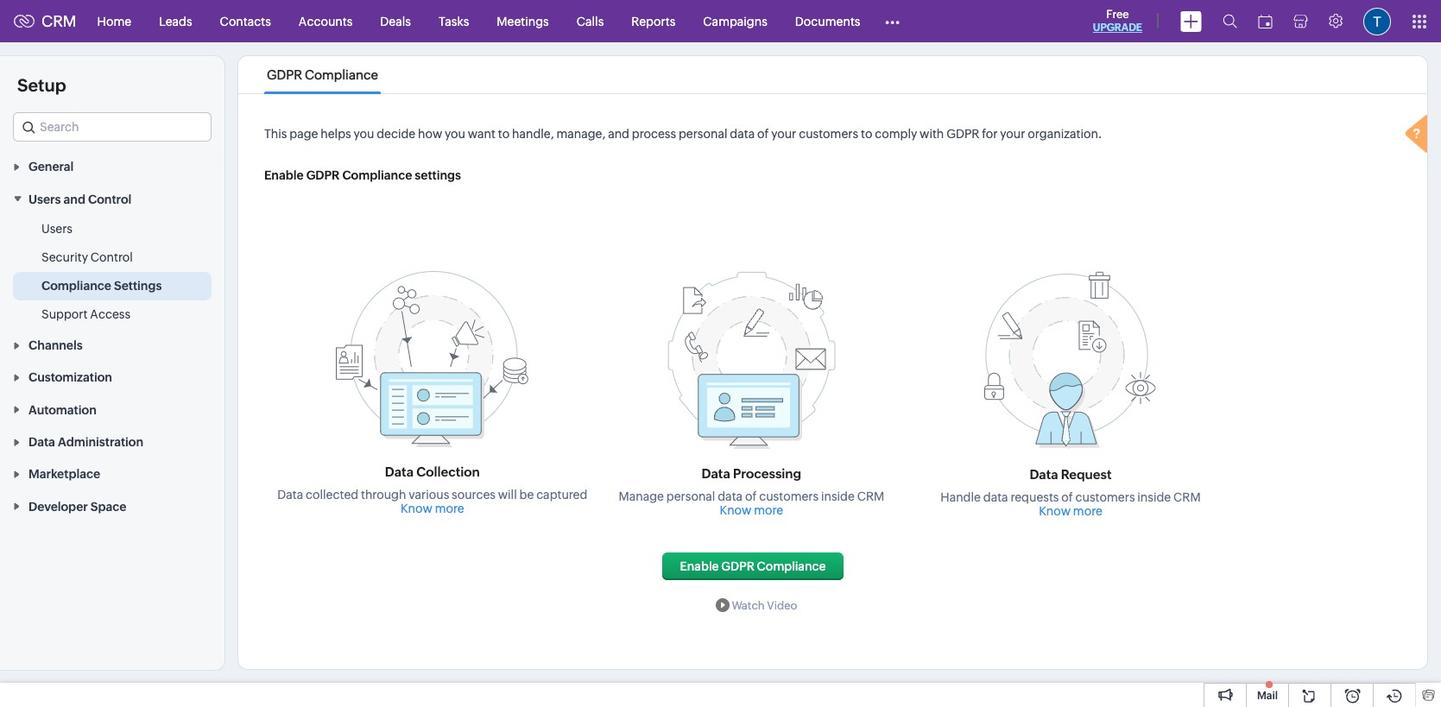 Task type: locate. For each thing, give the bounding box(es) containing it.
data for processing
[[702, 466, 730, 481]]

campaigns
[[703, 14, 768, 28]]

security control
[[41, 250, 133, 264]]

0 horizontal spatial know
[[401, 502, 433, 516]]

users up the security
[[41, 222, 73, 236]]

data up through
[[385, 465, 414, 479]]

channels button
[[0, 329, 225, 361]]

users for users and control
[[29, 192, 61, 206]]

0 horizontal spatial your
[[772, 127, 797, 141]]

leads
[[159, 14, 192, 28]]

settings
[[415, 168, 461, 182]]

you right helps
[[354, 127, 374, 141]]

0 vertical spatial control
[[88, 192, 132, 206]]

2 horizontal spatial more
[[1073, 504, 1103, 518]]

gdpr down helps
[[306, 168, 340, 182]]

want
[[468, 127, 496, 141]]

help image
[[1402, 112, 1436, 159]]

enable gdpr compliance button
[[663, 553, 843, 580]]

data down automation
[[29, 435, 55, 449]]

know
[[401, 502, 433, 516], [720, 504, 752, 517], [1039, 504, 1071, 518]]

1 horizontal spatial enable
[[680, 560, 719, 573]]

with
[[920, 127, 944, 141]]

various
[[409, 488, 449, 502]]

1 vertical spatial control
[[90, 250, 133, 264]]

channels
[[29, 339, 83, 352]]

compliance down accounts link
[[305, 67, 378, 82]]

0 vertical spatial enable
[[264, 168, 304, 182]]

control inside 'link'
[[90, 250, 133, 264]]

personal right "process" on the left top of the page
[[679, 127, 728, 141]]

1 horizontal spatial to
[[861, 127, 873, 141]]

page
[[290, 127, 318, 141]]

2 to from the left
[[861, 127, 873, 141]]

1 horizontal spatial know
[[720, 504, 752, 517]]

and
[[608, 127, 630, 141], [64, 192, 85, 206]]

data for collection
[[385, 465, 414, 479]]

enable for enable gdpr compliance
[[680, 560, 719, 573]]

inside inside data processing manage personal data of customers inside crm know more
[[821, 490, 855, 504]]

data inside 'dropdown button'
[[29, 435, 55, 449]]

requests
[[1011, 491, 1059, 504]]

this page helps you decide how you want to handle, manage, and process personal data of your customers to comply with gdpr for your organization.
[[264, 127, 1102, 141]]

1 vertical spatial enable
[[680, 560, 719, 573]]

customers down the processing
[[759, 490, 819, 504]]

0 horizontal spatial of
[[745, 490, 757, 504]]

create menu element
[[1170, 0, 1213, 42]]

gdpr compliance
[[267, 67, 378, 82]]

campaigns link
[[689, 0, 781, 42]]

1 horizontal spatial your
[[1000, 127, 1026, 141]]

1 horizontal spatial more
[[754, 504, 784, 517]]

through
[[361, 488, 406, 502]]

2 horizontal spatial of
[[1062, 491, 1073, 504]]

customers inside data request handle data requests of customers inside crm know more
[[1076, 491, 1135, 504]]

of for data request
[[1062, 491, 1073, 504]]

customers down "request"
[[1076, 491, 1135, 504]]

know down "request"
[[1039, 504, 1071, 518]]

decide
[[377, 127, 416, 141]]

and left "process" on the left top of the page
[[608, 127, 630, 141]]

to
[[498, 127, 510, 141], [861, 127, 873, 141]]

contacts
[[220, 14, 271, 28]]

control up compliance settings
[[90, 250, 133, 264]]

know down collection
[[401, 502, 433, 516]]

enable for enable gdpr compliance settings
[[264, 168, 304, 182]]

compliance
[[305, 67, 378, 82], [342, 168, 412, 182], [41, 279, 111, 293], [757, 560, 826, 573]]

you right how
[[445, 127, 465, 141]]

to left comply
[[861, 127, 873, 141]]

1 horizontal spatial you
[[445, 127, 465, 141]]

administration
[[58, 435, 143, 449]]

0 vertical spatial and
[[608, 127, 630, 141]]

crm inside data processing manage personal data of customers inside crm know more
[[857, 490, 885, 504]]

access
[[90, 307, 130, 321]]

you
[[354, 127, 374, 141], [445, 127, 465, 141]]

gdpr compliance link
[[264, 67, 381, 82]]

gdpr up 'watch'
[[721, 560, 755, 573]]

accounts link
[[285, 0, 366, 42]]

automation
[[29, 403, 97, 417]]

know inside data request handle data requests of customers inside crm know more
[[1039, 504, 1071, 518]]

1 vertical spatial personal
[[667, 490, 715, 504]]

compliance up the video
[[757, 560, 826, 573]]

users up users link
[[29, 192, 61, 206]]

users
[[29, 192, 61, 206], [41, 222, 73, 236]]

watch video
[[732, 599, 798, 612]]

data inside data request handle data requests of customers inside crm know more
[[1030, 467, 1059, 482]]

more inside data processing manage personal data of customers inside crm know more
[[754, 504, 784, 517]]

control down general 'dropdown button'
[[88, 192, 132, 206]]

more down "request"
[[1073, 504, 1103, 518]]

personal
[[679, 127, 728, 141], [667, 490, 715, 504]]

data administration
[[29, 435, 143, 449]]

developer space
[[29, 500, 127, 514]]

compliance settings
[[41, 279, 162, 293]]

data for request
[[1030, 467, 1059, 482]]

1 your from the left
[[772, 127, 797, 141]]

more for data processing
[[754, 504, 784, 517]]

and inside dropdown button
[[64, 192, 85, 206]]

control inside dropdown button
[[88, 192, 132, 206]]

crm
[[41, 12, 77, 30], [857, 490, 885, 504], [1174, 491, 1201, 504]]

crm for data request
[[1174, 491, 1201, 504]]

1 horizontal spatial crm
[[857, 490, 885, 504]]

2 horizontal spatial know
[[1039, 504, 1071, 518]]

customization
[[29, 371, 112, 385]]

settings
[[114, 279, 162, 293]]

users inside users and control dropdown button
[[29, 192, 61, 206]]

and up users link
[[64, 192, 85, 206]]

inside
[[821, 490, 855, 504], [1138, 491, 1171, 504]]

processing
[[733, 466, 802, 481]]

0 horizontal spatial inside
[[821, 490, 855, 504]]

users inside users and control region
[[41, 222, 73, 236]]

more down collection
[[435, 502, 464, 516]]

data left the processing
[[702, 466, 730, 481]]

1 horizontal spatial of
[[757, 127, 769, 141]]

data inside data processing manage personal data of customers inside crm know more
[[702, 466, 730, 481]]

to right want
[[498, 127, 510, 141]]

free
[[1107, 8, 1129, 21]]

of for data processing
[[745, 490, 757, 504]]

compliance up support access 'link'
[[41, 279, 111, 293]]

customers for data processing
[[759, 490, 819, 504]]

how
[[418, 127, 442, 141]]

meetings
[[497, 14, 549, 28]]

enable
[[264, 168, 304, 182], [680, 560, 719, 573]]

gdpr
[[267, 67, 302, 82], [947, 127, 980, 141], [306, 168, 340, 182], [721, 560, 755, 573]]

None field
[[13, 112, 212, 142]]

customers inside data processing manage personal data of customers inside crm know more
[[759, 490, 819, 504]]

enable inside button
[[680, 560, 719, 573]]

more for data request
[[1073, 504, 1103, 518]]

data
[[29, 435, 55, 449], [385, 465, 414, 479], [702, 466, 730, 481], [1030, 467, 1059, 482], [277, 488, 303, 502]]

know for data request
[[1039, 504, 1071, 518]]

more inside data request handle data requests of customers inside crm know more
[[1073, 504, 1103, 518]]

0 horizontal spatial you
[[354, 127, 374, 141]]

inside inside data request handle data requests of customers inside crm know more
[[1138, 491, 1171, 504]]

2 horizontal spatial crm
[[1174, 491, 1201, 504]]

video
[[767, 599, 798, 612]]

crm inside data request handle data requests of customers inside crm know more
[[1174, 491, 1201, 504]]

2 your from the left
[[1000, 127, 1026, 141]]

data administration button
[[0, 426, 225, 458]]

1 horizontal spatial inside
[[1138, 491, 1171, 504]]

data left collected
[[277, 488, 303, 502]]

of inside data request handle data requests of customers inside crm know more
[[1062, 491, 1073, 504]]

more down the processing
[[754, 504, 784, 517]]

Search text field
[[14, 113, 211, 141]]

more inside data collection data collected through various sources will be captured know more
[[435, 502, 464, 516]]

0 horizontal spatial to
[[498, 127, 510, 141]]

of inside data processing manage personal data of customers inside crm know more
[[745, 490, 757, 504]]

general button
[[0, 150, 225, 183]]

0 horizontal spatial enable
[[264, 168, 304, 182]]

personal right "manage"
[[667, 490, 715, 504]]

support access link
[[41, 305, 130, 323]]

mail
[[1258, 690, 1278, 702]]

1 to from the left
[[498, 127, 510, 141]]

meetings link
[[483, 0, 563, 42]]

home link
[[83, 0, 145, 42]]

1 vertical spatial users
[[41, 222, 73, 236]]

know down the processing
[[720, 504, 752, 517]]

1 vertical spatial and
[[64, 192, 85, 206]]

customers
[[799, 127, 859, 141], [759, 490, 819, 504], [1076, 491, 1135, 504]]

0 vertical spatial users
[[29, 192, 61, 206]]

will
[[498, 488, 517, 502]]

inside for processing
[[821, 490, 855, 504]]

data up requests
[[1030, 467, 1059, 482]]

data
[[730, 127, 755, 141], [718, 490, 743, 504], [984, 491, 1008, 504]]

0 vertical spatial personal
[[679, 127, 728, 141]]

0 horizontal spatial more
[[435, 502, 464, 516]]

data inside data request handle data requests of customers inside crm know more
[[984, 491, 1008, 504]]

0 horizontal spatial and
[[64, 192, 85, 206]]

gdpr inside button
[[721, 560, 755, 573]]

collected
[[306, 488, 359, 502]]

control
[[88, 192, 132, 206], [90, 250, 133, 264]]

your
[[772, 127, 797, 141], [1000, 127, 1026, 141]]

know inside data processing manage personal data of customers inside crm know more
[[720, 504, 752, 517]]



Task type: vqa. For each thing, say whether or not it's contained in the screenshot.
requests
yes



Task type: describe. For each thing, give the bounding box(es) containing it.
this
[[264, 127, 287, 141]]

leads link
[[145, 0, 206, 42]]

sources
[[452, 488, 496, 502]]

data collection data collected through various sources will be captured know more
[[277, 465, 588, 516]]

calls link
[[563, 0, 618, 42]]

1 horizontal spatial and
[[608, 127, 630, 141]]

request
[[1061, 467, 1112, 482]]

compliance inside users and control region
[[41, 279, 111, 293]]

data request handle data requests of customers inside crm know more
[[941, 467, 1201, 518]]

handle,
[[512, 127, 554, 141]]

profile image
[[1364, 7, 1391, 35]]

deals link
[[366, 0, 425, 42]]

developer space button
[[0, 490, 225, 522]]

marketplace button
[[0, 458, 225, 490]]

users and control
[[29, 192, 132, 206]]

calendar image
[[1258, 14, 1273, 28]]

data inside data processing manage personal data of customers inside crm know more
[[718, 490, 743, 504]]

free upgrade
[[1093, 8, 1143, 34]]

calls
[[577, 14, 604, 28]]

search image
[[1223, 14, 1238, 29]]

users link
[[41, 220, 73, 237]]

developer
[[29, 500, 88, 514]]

crm for data processing
[[857, 490, 885, 504]]

watch
[[732, 599, 765, 612]]

crm link
[[14, 12, 77, 30]]

accounts
[[299, 14, 353, 28]]

tasks link
[[425, 0, 483, 42]]

reports link
[[618, 0, 689, 42]]

users and control button
[[0, 183, 225, 215]]

know for data processing
[[720, 504, 752, 517]]

contacts link
[[206, 0, 285, 42]]

compliance down decide
[[342, 168, 412, 182]]

users and control region
[[0, 215, 225, 329]]

customers for data request
[[1076, 491, 1135, 504]]

enable gdpr compliance settings
[[264, 168, 461, 182]]

enable gdpr compliance
[[680, 560, 826, 573]]

documents link
[[781, 0, 874, 42]]

be
[[520, 488, 534, 502]]

tasks
[[439, 14, 469, 28]]

deals
[[380, 14, 411, 28]]

general
[[29, 160, 74, 174]]

space
[[91, 500, 127, 514]]

reports
[[632, 14, 676, 28]]

gdpr up "this"
[[267, 67, 302, 82]]

handle
[[941, 491, 981, 504]]

compliance settings link
[[41, 277, 162, 294]]

helps
[[321, 127, 351, 141]]

security
[[41, 250, 88, 264]]

profile element
[[1353, 0, 1402, 42]]

process
[[632, 127, 676, 141]]

compliance inside button
[[757, 560, 826, 573]]

setup
[[17, 75, 66, 95]]

security control link
[[41, 248, 133, 266]]

support
[[41, 307, 88, 321]]

2 you from the left
[[445, 127, 465, 141]]

gdpr left for
[[947, 127, 980, 141]]

personal inside data processing manage personal data of customers inside crm know more
[[667, 490, 715, 504]]

collection
[[416, 465, 480, 479]]

home
[[97, 14, 131, 28]]

Other Modules field
[[874, 7, 912, 35]]

customers left comply
[[799, 127, 859, 141]]

users for users
[[41, 222, 73, 236]]

manage,
[[557, 127, 606, 141]]

customization button
[[0, 361, 225, 393]]

search element
[[1213, 0, 1248, 42]]

for
[[982, 127, 998, 141]]

create menu image
[[1181, 11, 1202, 32]]

0 horizontal spatial crm
[[41, 12, 77, 30]]

comply
[[875, 127, 917, 141]]

documents
[[795, 14, 861, 28]]

captured
[[536, 488, 588, 502]]

support access
[[41, 307, 130, 321]]

1 you from the left
[[354, 127, 374, 141]]

know inside data collection data collected through various sources will be captured know more
[[401, 502, 433, 516]]

automation button
[[0, 393, 225, 426]]

manage
[[619, 490, 664, 504]]

marketplace
[[29, 468, 100, 481]]

upgrade
[[1093, 22, 1143, 34]]

data for administration
[[29, 435, 55, 449]]

inside for request
[[1138, 491, 1171, 504]]

data processing manage personal data of customers inside crm know more
[[619, 466, 885, 517]]

organization.
[[1028, 127, 1102, 141]]



